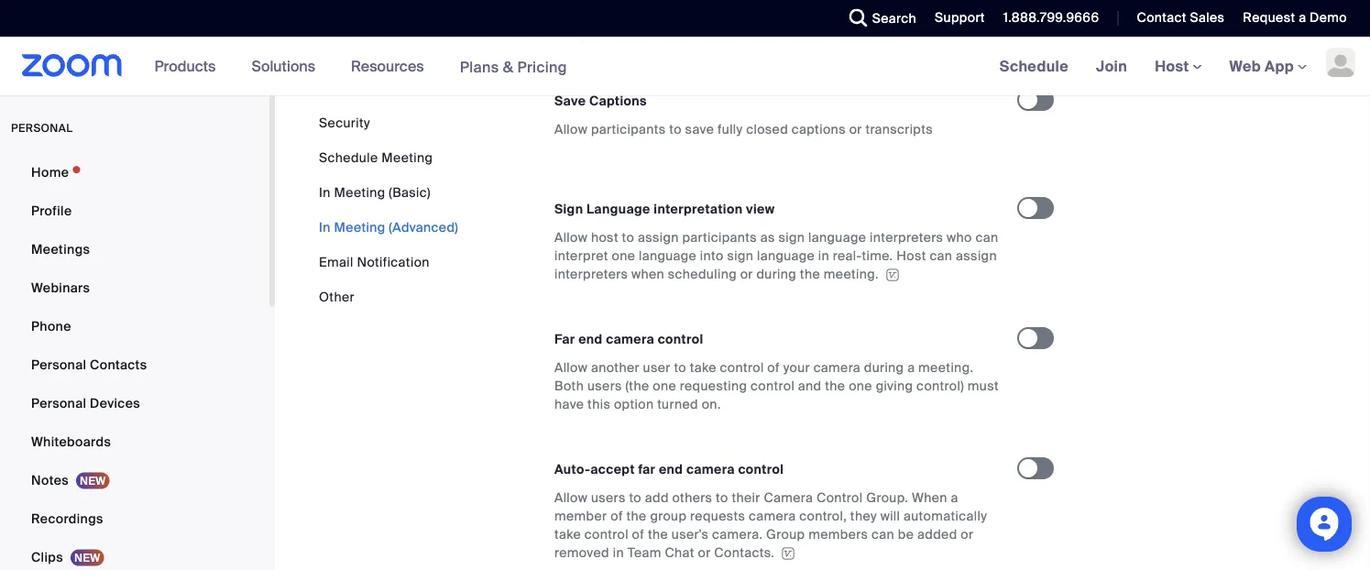 Task type: locate. For each thing, give the bounding box(es) containing it.
1 horizontal spatial a
[[951, 489, 959, 506]]

the
[[758, 27, 778, 44], [800, 265, 820, 282], [825, 377, 846, 394], [627, 507, 647, 524], [648, 526, 668, 543]]

notes
[[31, 472, 69, 489]]

web app button
[[1230, 56, 1307, 76]]

0 vertical spatial assign
[[638, 229, 679, 246]]

join
[[1096, 56, 1128, 76]]

or right the scheduling
[[740, 265, 753, 282]]

end right far
[[579, 330, 603, 347]]

to for add
[[629, 489, 642, 506]]

meetings
[[31, 241, 90, 258]]

allow up interpret
[[555, 229, 588, 246]]

4 allow from the top
[[555, 359, 588, 376]]

in meeting (advanced)
[[319, 219, 458, 236]]

2 allow from the top
[[555, 120, 588, 137]]

whiteboards
[[31, 433, 111, 450]]

2 vertical spatial can
[[872, 526, 895, 543]]

menu bar
[[319, 114, 458, 306]]

meeting.
[[824, 265, 879, 282], [919, 359, 974, 376]]

3 allow from the top
[[555, 229, 588, 246]]

0 horizontal spatial can
[[872, 526, 895, 543]]

the inside allow another user to take control of your camera during a meeting. both users (the one requesting control and the one giving control) must have this option turned on.
[[825, 377, 846, 394]]

participants down captions
[[591, 120, 666, 137]]

must
[[968, 377, 999, 394]]

host inside the meetings navigation
[[1155, 56, 1193, 76]]

1 allow from the top
[[555, 27, 588, 44]]

clips link
[[0, 539, 270, 570]]

their
[[732, 489, 761, 506]]

2 vertical spatial in
[[613, 544, 624, 561]]

1 horizontal spatial end
[[659, 461, 683, 477]]

allow inside allow users to add others to their camera control group. when a member of the group requests camera control, they will automatically take control of the user's camera. group members can be added or removed in team chat or contacts.
[[555, 489, 588, 506]]

zoom logo image
[[22, 54, 122, 77]]

allow for allow viewing of full transcript in the in-meeting side panel
[[555, 27, 588, 44]]

to right user
[[674, 359, 687, 376]]

both
[[555, 377, 584, 394]]

in for in meeting (basic)
[[319, 184, 331, 201]]

1 horizontal spatial participants
[[682, 229, 757, 246]]

1 horizontal spatial interpreters
[[870, 229, 944, 246]]

sign
[[779, 229, 805, 246], [727, 247, 754, 264]]

requests
[[690, 507, 746, 524]]

meeting up email notification
[[334, 219, 386, 236]]

in down schedule meeting
[[319, 184, 331, 201]]

camera up another
[[606, 330, 655, 347]]

0 horizontal spatial meeting.
[[824, 265, 879, 282]]

request
[[1243, 9, 1296, 26]]

2 horizontal spatial can
[[976, 229, 999, 246]]

notes link
[[0, 462, 270, 499]]

solutions button
[[252, 37, 324, 95]]

in right transcript
[[743, 27, 754, 44]]

allow host to assign participants as sign language interpreters who can interpret one language into sign language in real-time. host can assign interpreters when scheduling or during the meeting. application
[[555, 228, 1001, 283]]

0 horizontal spatial one
[[612, 247, 635, 264]]

web app
[[1230, 56, 1294, 76]]

can down who
[[930, 247, 953, 264]]

1 vertical spatial assign
[[956, 247, 997, 264]]

language
[[587, 200, 651, 217]]

to left add
[[629, 489, 642, 506]]

allow for allow users to add others to their camera control group. when a member of the group requests camera control, they will automatically take control of the user's camera. group members can be added or removed in team chat or contacts.
[[555, 489, 588, 506]]

0 horizontal spatial host
[[897, 247, 926, 264]]

to inside allow another user to take control of your camera during a meeting. both users (the one requesting control and the one giving control) must have this option turned on.
[[674, 359, 687, 376]]

1 vertical spatial schedule
[[319, 149, 378, 166]]

during down as
[[757, 265, 797, 282]]

of left "your"
[[768, 359, 780, 376]]

0 horizontal spatial schedule
[[319, 149, 378, 166]]

in meeting (basic) link
[[319, 184, 431, 201]]

a up giving
[[908, 359, 915, 376]]

0 vertical spatial in
[[319, 184, 331, 201]]

during up giving
[[864, 359, 904, 376]]

1 vertical spatial sign
[[727, 247, 754, 264]]

plans
[[460, 57, 499, 76]]

language
[[809, 229, 867, 246], [639, 247, 697, 264], [757, 247, 815, 264]]

1 vertical spatial meeting
[[334, 184, 386, 201]]

one inside allow host to assign participants as sign language interpreters who can interpret one language into sign language in real-time. host can assign interpreters when scheduling or during the meeting.
[[612, 247, 635, 264]]

take up 'requesting'
[[690, 359, 717, 376]]

0 horizontal spatial participants
[[591, 120, 666, 137]]

camera
[[606, 330, 655, 347], [814, 359, 861, 376], [687, 461, 735, 477], [749, 507, 796, 524]]

allow another user to take control of your camera during a meeting. both users (the one requesting control and the one giving control) must have this option turned on.
[[555, 359, 999, 412]]

in up email
[[319, 219, 331, 236]]

of up team on the bottom left
[[632, 526, 645, 543]]

host down contact sales
[[1155, 56, 1193, 76]]

end right 'far'
[[659, 461, 683, 477]]

devices
[[90, 395, 140, 412]]

allow users to add others to their camera control group. when a member of the group requests camera control, they will automatically take control of the user's camera. group members can be added or removed in team chat or contacts.
[[555, 489, 987, 561]]

take down the member
[[555, 526, 581, 543]]

assign down who
[[956, 247, 997, 264]]

1 horizontal spatial meeting.
[[919, 359, 974, 376]]

banner containing products
[[0, 37, 1370, 97]]

0 vertical spatial schedule
[[1000, 56, 1069, 76]]

0 vertical spatial meeting
[[382, 149, 433, 166]]

during inside allow another user to take control of your camera during a meeting. both users (the one requesting control and the one giving control) must have this option turned on.
[[864, 359, 904, 376]]

or down the automatically
[[961, 526, 974, 543]]

camera up others
[[687, 461, 735, 477]]

participants up into
[[682, 229, 757, 246]]

1 vertical spatial take
[[555, 526, 581, 543]]

allow inside allow host to assign participants as sign language interpreters who can interpret one language into sign language in real-time. host can assign interpreters when scheduling or during the meeting.
[[555, 229, 588, 246]]

schedule down security link
[[319, 149, 378, 166]]

control up removed
[[585, 526, 629, 543]]

turned
[[657, 395, 698, 412]]

take inside allow users to add others to their camera control group. when a member of the group requests camera control, they will automatically take control of the user's camera. group members can be added or removed in team chat or contacts.
[[555, 526, 581, 543]]

pricing
[[517, 57, 567, 76]]

0 vertical spatial end
[[579, 330, 603, 347]]

request a demo link
[[1230, 0, 1370, 37], [1243, 9, 1348, 26]]

2 horizontal spatial a
[[1299, 9, 1307, 26]]

users inside allow users to add others to their camera control group. when a member of the group requests camera control, they will automatically take control of the user's camera. group members can be added or removed in team chat or contacts.
[[591, 489, 626, 506]]

2 personal from the top
[[31, 395, 86, 412]]

schedule inside menu bar
[[319, 149, 378, 166]]

1 vertical spatial users
[[591, 489, 626, 506]]

1 vertical spatial participants
[[682, 229, 757, 246]]

group
[[650, 507, 687, 524]]

1.888.799.9666 button
[[990, 0, 1104, 37], [1004, 9, 1099, 26]]

personal up 'whiteboards'
[[31, 395, 86, 412]]

0 vertical spatial personal
[[31, 356, 86, 373]]

to inside allow host to assign participants as sign language interpreters who can interpret one language into sign language in real-time. host can assign interpreters when scheduling or during the meeting.
[[622, 229, 635, 246]]

can inside allow users to add others to their camera control group. when a member of the group requests camera control, they will automatically take control of the user's camera. group members can be added or removed in team chat or contacts.
[[872, 526, 895, 543]]

1 vertical spatial during
[[864, 359, 904, 376]]

language down as
[[757, 247, 815, 264]]

0 horizontal spatial assign
[[638, 229, 679, 246]]

a inside allow another user to take control of your camera during a meeting. both users (the one requesting control and the one giving control) must have this option turned on.
[[908, 359, 915, 376]]

1 horizontal spatial sign
[[779, 229, 805, 246]]

web
[[1230, 56, 1261, 76]]

1 vertical spatial in
[[818, 247, 830, 264]]

0 horizontal spatial a
[[908, 359, 915, 376]]

0 vertical spatial in
[[743, 27, 754, 44]]

personal down phone
[[31, 356, 86, 373]]

1.888.799.9666 button up schedule link
[[1004, 9, 1099, 26]]

0 horizontal spatial take
[[555, 526, 581, 543]]

1 horizontal spatial one
[[653, 377, 676, 394]]

users up this
[[588, 377, 622, 394]]

one down 'host'
[[612, 247, 635, 264]]

1 vertical spatial personal
[[31, 395, 86, 412]]

1 horizontal spatial schedule
[[1000, 56, 1069, 76]]

camera up group
[[749, 507, 796, 524]]

group
[[766, 526, 805, 543]]

to right 'host'
[[622, 229, 635, 246]]

one down user
[[653, 377, 676, 394]]

allow for allow participants to save fully closed captions or transcripts
[[555, 120, 588, 137]]

and
[[798, 377, 822, 394]]

personal
[[11, 121, 73, 135]]

automatically
[[904, 507, 987, 524]]

interpreters up time.
[[870, 229, 944, 246]]

(the
[[626, 377, 649, 394]]

end
[[579, 330, 603, 347], [659, 461, 683, 477]]

camera inside allow users to add others to their camera control group. when a member of the group requests camera control, they will automatically take control of the user's camera. group members can be added or removed in team chat or contacts.
[[749, 507, 796, 524]]

in meeting (basic)
[[319, 184, 431, 201]]

one left giving
[[849, 377, 873, 394]]

option
[[614, 395, 654, 412]]

banner
[[0, 37, 1370, 97]]

1.888.799.9666 button up join
[[990, 0, 1104, 37]]

allow up pricing in the left of the page
[[555, 27, 588, 44]]

schedule
[[1000, 56, 1069, 76], [319, 149, 378, 166]]

on.
[[702, 395, 721, 412]]

host button
[[1155, 56, 1202, 76]]

be
[[898, 526, 914, 543]]

recordings link
[[0, 501, 270, 537]]

users down accept
[[591, 489, 626, 506]]

0 vertical spatial interpreters
[[870, 229, 944, 246]]

2 in from the top
[[319, 219, 331, 236]]

personal menu menu
[[0, 154, 270, 570]]

schedule meeting
[[319, 149, 433, 166]]

in inside allow users to add others to their camera control group. when a member of the group requests camera control, they will automatically take control of the user's camera. group members can be added or removed in team chat or contacts.
[[613, 544, 624, 561]]

host inside allow host to assign participants as sign language interpreters who can interpret one language into sign language in real-time. host can assign interpreters when scheduling or during the meeting.
[[897, 247, 926, 264]]

0 horizontal spatial end
[[579, 330, 603, 347]]

in left real-
[[818, 247, 830, 264]]

chat
[[665, 544, 695, 561]]

schedule down 1.888.799.9666
[[1000, 56, 1069, 76]]

1 horizontal spatial in
[[743, 27, 754, 44]]

1 vertical spatial in
[[319, 219, 331, 236]]

0 vertical spatial can
[[976, 229, 999, 246]]

0 vertical spatial host
[[1155, 56, 1193, 76]]

during
[[757, 265, 797, 282], [864, 359, 904, 376]]

allow for allow another user to take control of your camera during a meeting. both users (the one requesting control and the one giving control) must have this option turned on.
[[555, 359, 588, 376]]

1 horizontal spatial can
[[930, 247, 953, 264]]

group.
[[866, 489, 909, 506]]

allow down save
[[555, 120, 588, 137]]

0 vertical spatial take
[[690, 359, 717, 376]]

camera inside allow another user to take control of your camera during a meeting. both users (the one requesting control and the one giving control) must have this option turned on.
[[814, 359, 861, 376]]

to up requests
[[716, 489, 728, 506]]

a left demo
[[1299, 9, 1307, 26]]

can down will
[[872, 526, 895, 543]]

sign right as
[[779, 229, 805, 246]]

0 horizontal spatial interpreters
[[555, 265, 628, 282]]

1 vertical spatial meeting.
[[919, 359, 974, 376]]

or inside allow host to assign participants as sign language interpreters who can interpret one language into sign language in real-time. host can assign interpreters when scheduling or during the meeting.
[[740, 265, 753, 282]]

sign right into
[[727, 247, 754, 264]]

1 horizontal spatial host
[[1155, 56, 1193, 76]]

allow inside allow another user to take control of your camera during a meeting. both users (the one requesting control and the one giving control) must have this option turned on.
[[555, 359, 588, 376]]

users
[[588, 377, 622, 394], [591, 489, 626, 506]]

schedule inside the meetings navigation
[[1000, 56, 1069, 76]]

0 vertical spatial users
[[588, 377, 622, 394]]

&
[[503, 57, 514, 76]]

control down "your"
[[751, 377, 795, 394]]

phone link
[[0, 308, 270, 345]]

to
[[669, 120, 682, 137], [622, 229, 635, 246], [674, 359, 687, 376], [629, 489, 642, 506], [716, 489, 728, 506]]

0 vertical spatial during
[[757, 265, 797, 282]]

1 vertical spatial host
[[897, 247, 926, 264]]

host up support version for sign language interpretation view icon at top
[[897, 247, 926, 264]]

personal contacts
[[31, 356, 147, 373]]

meeting up (basic)
[[382, 149, 433, 166]]

1 horizontal spatial take
[[690, 359, 717, 376]]

meeting
[[798, 27, 850, 44]]

2 horizontal spatial in
[[818, 247, 830, 264]]

in meeting (advanced) link
[[319, 219, 458, 236]]

can
[[976, 229, 999, 246], [930, 247, 953, 264], [872, 526, 895, 543]]

meeting. down real-
[[824, 265, 879, 282]]

a inside allow users to add others to their camera control group. when a member of the group requests camera control, they will automatically take control of the user's camera. group members can be added or removed in team chat or contacts.
[[951, 489, 959, 506]]

webinars
[[31, 279, 90, 296]]

interpreters down interpret
[[555, 265, 628, 282]]

allow up the member
[[555, 489, 588, 506]]

personal
[[31, 356, 86, 373], [31, 395, 86, 412]]

transcripts
[[866, 120, 933, 137]]

assign down sign language interpretation view
[[638, 229, 679, 246]]

0 vertical spatial participants
[[591, 120, 666, 137]]

0 horizontal spatial during
[[757, 265, 797, 282]]

personal for personal contacts
[[31, 356, 86, 373]]

meeting down schedule meeting
[[334, 184, 386, 201]]

1 vertical spatial can
[[930, 247, 953, 264]]

1 personal from the top
[[31, 356, 86, 373]]

schedule link
[[986, 37, 1083, 95]]

1 horizontal spatial assign
[[956, 247, 997, 264]]

2 vertical spatial a
[[951, 489, 959, 506]]

0 vertical spatial sign
[[779, 229, 805, 246]]

5 allow from the top
[[555, 489, 588, 506]]

allow up both
[[555, 359, 588, 376]]

0 horizontal spatial in
[[613, 544, 624, 561]]

0 vertical spatial meeting.
[[824, 265, 879, 282]]

2 vertical spatial meeting
[[334, 219, 386, 236]]

allow for allow host to assign participants as sign language interpreters who can interpret one language into sign language in real-time. host can assign interpreters when scheduling or during the meeting.
[[555, 229, 588, 246]]

contact sales link
[[1123, 0, 1230, 37], [1137, 9, 1225, 26]]

a up the automatically
[[951, 489, 959, 506]]

1 in from the top
[[319, 184, 331, 201]]

1 horizontal spatial during
[[864, 359, 904, 376]]

control up 'requesting'
[[720, 359, 764, 376]]

1 vertical spatial interpreters
[[555, 265, 628, 282]]

meeting. up control)
[[919, 359, 974, 376]]

personal for personal devices
[[31, 395, 86, 412]]

plans & pricing link
[[460, 57, 567, 76], [460, 57, 567, 76]]

to left save
[[669, 120, 682, 137]]

as
[[761, 229, 775, 246]]

of right the member
[[611, 507, 623, 524]]

of inside allow another user to take control of your camera during a meeting. both users (the one requesting control and the one giving control) must have this option turned on.
[[768, 359, 780, 376]]

camera up and
[[814, 359, 861, 376]]

in left team on the bottom left
[[613, 544, 624, 561]]

viewing
[[591, 27, 638, 44]]

in
[[743, 27, 754, 44], [818, 247, 830, 264], [613, 544, 624, 561]]

user's
[[672, 526, 709, 543]]

can right who
[[976, 229, 999, 246]]

1 vertical spatial a
[[908, 359, 915, 376]]



Task type: vqa. For each thing, say whether or not it's contained in the screenshot.
Support Version For Auto-Accept Far End Camera Control icon
yes



Task type: describe. For each thing, give the bounding box(es) containing it.
this
[[588, 395, 611, 412]]

recordings
[[31, 510, 103, 527]]

in-
[[782, 27, 798, 44]]

solutions
[[252, 56, 315, 76]]

host
[[591, 229, 619, 246]]

2 horizontal spatial one
[[849, 377, 873, 394]]

schedule meeting link
[[319, 149, 433, 166]]

who
[[947, 229, 972, 246]]

product information navigation
[[141, 37, 581, 97]]

control,
[[799, 507, 847, 524]]

captions
[[589, 92, 647, 109]]

control
[[817, 489, 863, 506]]

your
[[783, 359, 810, 376]]

in for in meeting (advanced)
[[319, 219, 331, 236]]

closed
[[746, 120, 788, 137]]

support link right search
[[935, 9, 985, 26]]

contacts
[[90, 356, 147, 373]]

other
[[319, 288, 355, 305]]

(basic)
[[389, 184, 431, 201]]

demo
[[1310, 9, 1348, 26]]

giving
[[876, 377, 913, 394]]

0 vertical spatial a
[[1299, 9, 1307, 26]]

another
[[591, 359, 640, 376]]

email notification link
[[319, 253, 430, 270]]

scheduling
[[668, 265, 737, 282]]

when
[[912, 489, 948, 506]]

member
[[555, 507, 607, 524]]

schedule for schedule meeting
[[319, 149, 378, 166]]

language up real-
[[809, 229, 867, 246]]

far end camera control
[[555, 330, 704, 347]]

into
[[700, 247, 724, 264]]

products
[[155, 56, 216, 76]]

meeting. inside allow another user to take control of your camera during a meeting. both users (the one requesting control and the one giving control) must have this option turned on.
[[919, 359, 974, 376]]

language up the when on the left top of the page
[[639, 247, 697, 264]]

support link right panel
[[921, 0, 990, 37]]

search button
[[836, 0, 921, 37]]

take inside allow another user to take control of your camera during a meeting. both users (the one requesting control and the one giving control) must have this option turned on.
[[690, 359, 717, 376]]

save
[[685, 120, 714, 137]]

menu bar containing security
[[319, 114, 458, 306]]

panel
[[883, 27, 918, 44]]

removed
[[555, 544, 610, 561]]

to for assign
[[622, 229, 635, 246]]

during inside allow host to assign participants as sign language interpreters who can interpret one language into sign language in real-time. host can assign interpreters when scheduling or during the meeting.
[[757, 265, 797, 282]]

contacts.
[[714, 544, 775, 561]]

(advanced)
[[389, 219, 458, 236]]

app
[[1265, 56, 1294, 76]]

sign language interpretation view
[[555, 200, 775, 217]]

email
[[319, 253, 354, 270]]

webinars link
[[0, 270, 270, 306]]

profile picture image
[[1326, 48, 1356, 77]]

of left full
[[641, 27, 654, 44]]

1 vertical spatial end
[[659, 461, 683, 477]]

transcript
[[679, 27, 740, 44]]

support
[[935, 9, 985, 26]]

join link
[[1083, 37, 1141, 95]]

support version for sign language interpretation view image
[[884, 268, 902, 281]]

support version for auto-accept far end camera control image
[[779, 547, 798, 560]]

sign
[[555, 200, 583, 217]]

real-
[[833, 247, 862, 264]]

have
[[555, 395, 584, 412]]

or down user's
[[698, 544, 711, 561]]

added
[[918, 526, 958, 543]]

resources button
[[351, 37, 432, 95]]

to for save
[[669, 120, 682, 137]]

other link
[[319, 288, 355, 305]]

schedule for schedule
[[1000, 56, 1069, 76]]

the inside allow host to assign participants as sign language interpreters who can interpret one language into sign language in real-time. host can assign interpreters when scheduling or during the meeting.
[[800, 265, 820, 282]]

meeting for (advanced)
[[334, 219, 386, 236]]

search
[[872, 10, 917, 27]]

security link
[[319, 114, 370, 131]]

control up user
[[658, 330, 704, 347]]

far
[[555, 330, 575, 347]]

meeting. inside allow host to assign participants as sign language interpreters who can interpret one language into sign language in real-time. host can assign interpreters when scheduling or during the meeting.
[[824, 265, 879, 282]]

email notification
[[319, 253, 430, 270]]

interpretation
[[654, 200, 743, 217]]

accept
[[591, 461, 635, 477]]

request a demo
[[1243, 9, 1348, 26]]

user
[[643, 359, 671, 376]]

interpret
[[555, 247, 608, 264]]

participants inside allow host to assign participants as sign language interpreters who can interpret one language into sign language in real-time. host can assign interpreters when scheduling or during the meeting.
[[682, 229, 757, 246]]

meetings navigation
[[986, 37, 1370, 97]]

home
[[31, 164, 69, 181]]

allow users to add others to their camera control group. when a member of the group requests camera control, they will automatically take control of the user's camera. group members can be added or removed in team chat or contacts. application
[[555, 488, 1001, 562]]

contact
[[1137, 9, 1187, 26]]

or right captions
[[849, 120, 862, 137]]

control up their
[[738, 461, 784, 477]]

time.
[[862, 247, 893, 264]]

camera
[[764, 489, 813, 506]]

whiteboards link
[[0, 424, 270, 460]]

personal devices link
[[0, 385, 270, 422]]

contact sales
[[1137, 9, 1225, 26]]

profile
[[31, 202, 72, 219]]

far
[[638, 461, 656, 477]]

allow viewing of full transcript in the in-meeting side panel
[[555, 27, 918, 44]]

fully
[[718, 120, 743, 137]]

control)
[[917, 377, 964, 394]]

requesting
[[680, 377, 747, 394]]

in inside allow host to assign participants as sign language interpreters who can interpret one language into sign language in real-time. host can assign interpreters when scheduling or during the meeting.
[[818, 247, 830, 264]]

0 horizontal spatial sign
[[727, 247, 754, 264]]

team
[[628, 544, 662, 561]]

meeting for (basic)
[[334, 184, 386, 201]]

control inside allow users to add others to their camera control group. when a member of the group requests camera control, they will automatically take control of the user's camera. group members can be added or removed in team chat or contacts.
[[585, 526, 629, 543]]

meetings link
[[0, 231, 270, 268]]

resources
[[351, 56, 424, 76]]

users inside allow another user to take control of your camera during a meeting. both users (the one requesting control and the one giving control) must have this option turned on.
[[588, 377, 622, 394]]

view
[[746, 200, 775, 217]]

1.888.799.9666
[[1004, 9, 1099, 26]]

security
[[319, 114, 370, 131]]

plans & pricing
[[460, 57, 567, 76]]

products button
[[155, 37, 224, 95]]



